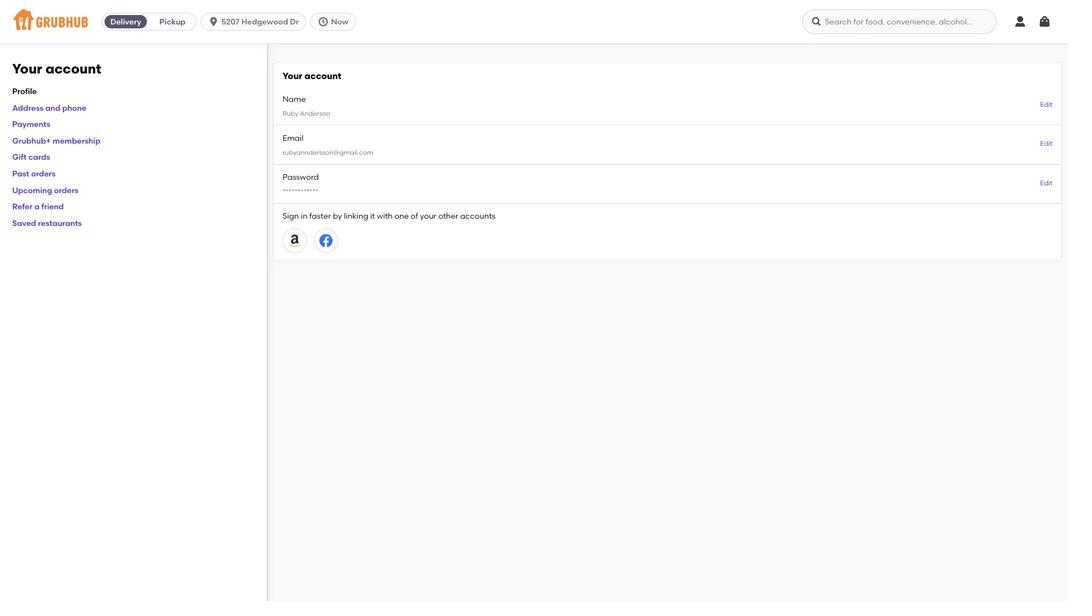 Task type: locate. For each thing, give the bounding box(es) containing it.
grubhub+ membership
[[12, 136, 101, 145]]

3 edit button from the top
[[1040, 178, 1053, 188]]

account up phone
[[45, 61, 101, 77]]

upcoming orders
[[12, 185, 78, 195]]

5207 hedgewood dr
[[222, 17, 299, 26]]

1 horizontal spatial account
[[305, 70, 342, 81]]

cards
[[28, 152, 50, 162]]

refer a friend
[[12, 202, 64, 211]]

edit button
[[1040, 100, 1053, 110], [1040, 139, 1053, 149], [1040, 178, 1053, 188]]

account up the name
[[305, 70, 342, 81]]

svg image inside 5207 hedgewood dr button
[[208, 16, 219, 27]]

your
[[12, 61, 42, 77], [283, 70, 302, 81]]

your up the name
[[283, 70, 302, 81]]

refer
[[12, 202, 32, 211]]

grubhub+ membership link
[[12, 136, 101, 145]]

Search for food, convenience, alcohol... search field
[[802, 9, 997, 34]]

5207
[[222, 17, 240, 26]]

your account
[[12, 61, 101, 77], [283, 70, 342, 81]]

1 vertical spatial edit
[[1040, 139, 1053, 148]]

accounts
[[460, 211, 496, 221]]

your account up the name
[[283, 70, 342, 81]]

address and phone
[[12, 103, 86, 112]]

gift cards
[[12, 152, 50, 162]]

phone
[[62, 103, 86, 112]]

0 horizontal spatial account
[[45, 61, 101, 77]]

edit button for name
[[1040, 100, 1053, 110]]

orders up upcoming orders
[[31, 169, 56, 178]]

edit for email
[[1040, 139, 1053, 148]]

1 edit from the top
[[1040, 100, 1053, 108]]

svg image
[[811, 16, 823, 27]]

0 vertical spatial orders
[[31, 169, 56, 178]]

orders
[[31, 169, 56, 178], [54, 185, 78, 195]]

past orders
[[12, 169, 56, 178]]

your up "profile"
[[12, 61, 42, 77]]

orders up friend
[[54, 185, 78, 195]]

hedgewood
[[241, 17, 288, 26]]

past orders link
[[12, 169, 56, 178]]

5207 hedgewood dr button
[[201, 13, 311, 31]]

2 vertical spatial edit button
[[1040, 178, 1053, 188]]

2 edit from the top
[[1040, 139, 1053, 148]]

3 edit from the top
[[1040, 179, 1053, 187]]

svg image
[[1014, 15, 1027, 28], [1038, 15, 1052, 28], [208, 16, 219, 27], [318, 16, 329, 27]]

your inside form
[[283, 70, 302, 81]]

upcoming
[[12, 185, 52, 195]]

gift
[[12, 152, 27, 162]]

1 edit button from the top
[[1040, 100, 1053, 110]]

0 vertical spatial edit
[[1040, 100, 1053, 108]]

rubyanndersson@gmail.com
[[283, 149, 373, 156]]

in
[[301, 211, 308, 221]]

login with amazon image
[[288, 234, 302, 247]]

edit for name
[[1040, 100, 1053, 108]]

1 horizontal spatial your account
[[283, 70, 342, 81]]

1 vertical spatial orders
[[54, 185, 78, 195]]

1 vertical spatial edit button
[[1040, 139, 1053, 149]]

orders for upcoming orders
[[54, 185, 78, 195]]

your account up the and
[[12, 61, 101, 77]]

refer a friend link
[[12, 202, 64, 211]]

friend
[[41, 202, 64, 211]]

1 horizontal spatial your
[[283, 70, 302, 81]]

upcoming orders link
[[12, 185, 78, 195]]

svg image inside now button
[[318, 16, 329, 27]]

ruby
[[283, 110, 299, 117]]

membership
[[53, 136, 101, 145]]

edit for password
[[1040, 179, 1053, 187]]

a
[[34, 202, 39, 211]]

now
[[331, 17, 349, 26]]

orders for past orders
[[31, 169, 56, 178]]

2 vertical spatial edit
[[1040, 179, 1053, 187]]

of
[[411, 211, 418, 221]]

faster
[[309, 211, 331, 221]]

2 edit button from the top
[[1040, 139, 1053, 149]]

0 vertical spatial edit button
[[1040, 100, 1053, 110]]

edit
[[1040, 100, 1053, 108], [1040, 139, 1053, 148], [1040, 179, 1053, 187]]

account
[[45, 61, 101, 77], [305, 70, 342, 81]]

restaurants
[[38, 218, 82, 228]]

email
[[283, 133, 304, 143]]



Task type: vqa. For each thing, say whether or not it's contained in the screenshot.
account in 'form'
yes



Task type: describe. For each thing, give the bounding box(es) containing it.
saved restaurants link
[[12, 218, 82, 228]]

password
[[283, 172, 319, 182]]

now button
[[311, 13, 360, 31]]

linking
[[344, 211, 368, 221]]

edit button for email
[[1040, 139, 1053, 149]]

main navigation navigation
[[0, 0, 1068, 43]]

delivery
[[110, 17, 141, 26]]

profile
[[12, 86, 37, 96]]

other
[[438, 211, 459, 221]]

anderson
[[300, 110, 330, 117]]

ruby anderson
[[283, 110, 330, 117]]

profile link
[[12, 86, 37, 96]]

delivery button
[[102, 13, 149, 31]]

one
[[395, 211, 409, 221]]

pickup button
[[149, 13, 196, 31]]

edit button for password
[[1040, 178, 1053, 188]]

saved
[[12, 218, 36, 228]]

past
[[12, 169, 29, 178]]

it
[[370, 211, 375, 221]]

name
[[283, 94, 306, 104]]

gift cards link
[[12, 152, 50, 162]]

0 horizontal spatial your
[[12, 61, 42, 77]]

pickup
[[159, 17, 186, 26]]

your account form
[[274, 63, 1062, 260]]

sign
[[283, 211, 299, 221]]

dr
[[290, 17, 299, 26]]

address
[[12, 103, 44, 112]]

saved restaurants
[[12, 218, 82, 228]]

login with facebook image
[[319, 234, 333, 247]]

by
[[333, 211, 342, 221]]

sign in faster by linking it with one of your other accounts
[[283, 211, 496, 221]]

************
[[283, 188, 319, 195]]

payments link
[[12, 119, 50, 129]]

with
[[377, 211, 393, 221]]

grubhub+
[[12, 136, 51, 145]]

your account inside form
[[283, 70, 342, 81]]

0 horizontal spatial your account
[[12, 61, 101, 77]]

and
[[45, 103, 60, 112]]

payments
[[12, 119, 50, 129]]

address and phone link
[[12, 103, 86, 112]]

account inside form
[[305, 70, 342, 81]]

your
[[420, 211, 437, 221]]



